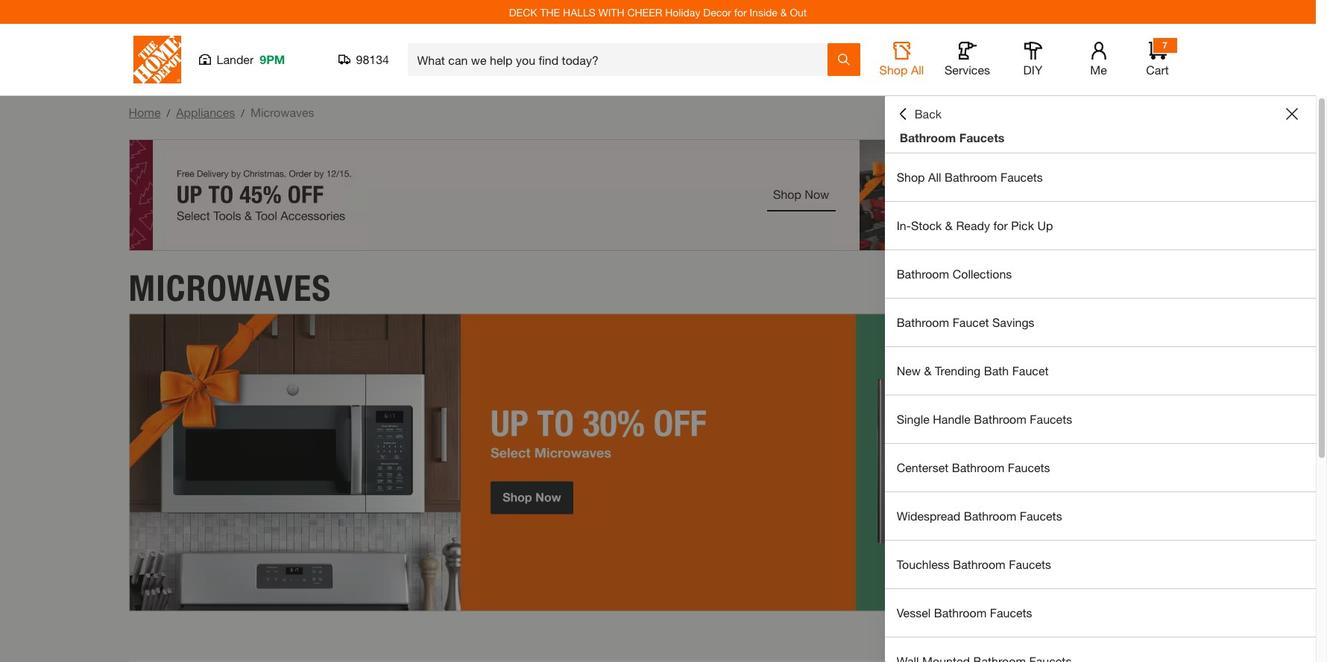 Task type: locate. For each thing, give the bounding box(es) containing it.
What can we help you find today? search field
[[417, 44, 827, 75]]

all for shop all
[[911, 63, 924, 77]]

0 vertical spatial faucet
[[953, 315, 989, 330]]

centerset
[[897, 461, 949, 475]]

0 vertical spatial shop
[[880, 63, 908, 77]]

back
[[915, 107, 942, 121]]

0 horizontal spatial all
[[911, 63, 924, 77]]

savings
[[992, 315, 1035, 330]]

1 vertical spatial shop
[[897, 170, 925, 184]]

lander 9pm
[[217, 52, 285, 66]]

cart 7
[[1146, 40, 1169, 77]]

me
[[1090, 63, 1107, 77]]

1 vertical spatial &
[[945, 218, 953, 233]]

with
[[599, 6, 625, 18]]

inside
[[750, 6, 778, 18]]

shop up back button
[[880, 63, 908, 77]]

bathroom right the handle
[[974, 412, 1027, 427]]

bathroom faucets
[[900, 130, 1005, 145]]

shop inside shop all bathroom faucets link
[[897, 170, 925, 184]]

/ right appliances link
[[241, 107, 245, 119]]

&
[[781, 6, 787, 18], [945, 218, 953, 233], [924, 364, 932, 378]]

services
[[945, 63, 990, 77]]

appliances link
[[176, 105, 235, 119]]

trending
[[935, 364, 981, 378]]

up to 30% off  select microwaves image
[[129, 314, 1187, 612]]

shop up in- on the top right
[[897, 170, 925, 184]]

/
[[167, 107, 170, 119], [241, 107, 245, 119]]

the
[[540, 6, 560, 18]]

deck the halls with cheer holiday decor for inside & out link
[[509, 6, 807, 18]]

diy
[[1024, 63, 1043, 77]]

1 horizontal spatial &
[[924, 364, 932, 378]]

for inside menu
[[994, 218, 1008, 233]]

0 vertical spatial all
[[911, 63, 924, 77]]

faucet left savings
[[953, 315, 989, 330]]

for left the inside on the top of page
[[734, 6, 747, 18]]

1 vertical spatial faucet
[[1012, 364, 1049, 378]]

new & trending bath faucet
[[897, 364, 1049, 378]]

handle
[[933, 412, 971, 427]]

1 horizontal spatial faucet
[[1012, 364, 1049, 378]]

shop
[[880, 63, 908, 77], [897, 170, 925, 184]]

microwaves
[[251, 105, 314, 119], [129, 267, 331, 310]]

0 horizontal spatial /
[[167, 107, 170, 119]]

all inside button
[[911, 63, 924, 77]]

bathroom down 'widespread bathroom faucets'
[[953, 558, 1006, 572]]

for left pick
[[994, 218, 1008, 233]]

all down bathroom faucets
[[928, 170, 941, 184]]

appliances
[[176, 105, 235, 119]]

widespread
[[897, 509, 961, 523]]

new
[[897, 364, 921, 378]]

1 vertical spatial all
[[928, 170, 941, 184]]

7
[[1163, 40, 1168, 51]]

/ right home
[[167, 107, 170, 119]]

0 vertical spatial for
[[734, 6, 747, 18]]

feedback link image
[[1307, 252, 1327, 333]]

& right stock
[[945, 218, 953, 233]]

faucets inside vessel bathroom faucets link
[[990, 606, 1032, 620]]

2 horizontal spatial &
[[945, 218, 953, 233]]

& right 'new' on the right
[[924, 364, 932, 378]]

diy button
[[1009, 42, 1057, 78]]

in-
[[897, 218, 911, 233]]

vessel bathroom faucets
[[897, 606, 1032, 620]]

holiday
[[665, 6, 700, 18]]

bathroom down bathroom faucets
[[945, 170, 997, 184]]

single
[[897, 412, 930, 427]]

bath
[[984, 364, 1009, 378]]

1 horizontal spatial /
[[241, 107, 245, 119]]

for
[[734, 6, 747, 18], [994, 218, 1008, 233]]

0 vertical spatial &
[[781, 6, 787, 18]]

& left out
[[781, 6, 787, 18]]

all up back button
[[911, 63, 924, 77]]

bathroom up touchless bathroom faucets
[[964, 509, 1017, 523]]

98134 button
[[338, 52, 390, 67]]

0 horizontal spatial faucet
[[953, 315, 989, 330]]

centerset bathroom faucets
[[897, 461, 1050, 475]]

faucets inside centerset bathroom faucets link
[[1008, 461, 1050, 475]]

9pm
[[260, 52, 285, 66]]

1 horizontal spatial all
[[928, 170, 941, 184]]

all inside menu
[[928, 170, 941, 184]]

0 vertical spatial microwaves
[[251, 105, 314, 119]]

me button
[[1075, 42, 1123, 78]]

2 vertical spatial &
[[924, 364, 932, 378]]

bathroom
[[900, 130, 956, 145], [945, 170, 997, 184], [897, 267, 949, 281], [897, 315, 949, 330], [974, 412, 1027, 427], [952, 461, 1005, 475], [964, 509, 1017, 523], [953, 558, 1006, 572], [934, 606, 987, 620]]

faucet right 'bath'
[[1012, 364, 1049, 378]]

1 horizontal spatial for
[[994, 218, 1008, 233]]

home
[[129, 105, 161, 119]]

out
[[790, 6, 807, 18]]

faucets inside single handle bathroom faucets link
[[1030, 412, 1072, 427]]

deck the halls with cheer holiday decor for inside & out
[[509, 6, 807, 18]]

widespread bathroom faucets link
[[885, 493, 1316, 541]]

faucet
[[953, 315, 989, 330], [1012, 364, 1049, 378]]

menu
[[885, 154, 1316, 663]]

shop inside shop all button
[[880, 63, 908, 77]]

all
[[911, 63, 924, 77], [928, 170, 941, 184]]

shop all button
[[878, 42, 926, 78]]

faucets inside 'touchless bathroom faucets' link
[[1009, 558, 1051, 572]]

collections
[[953, 267, 1012, 281]]

faucets
[[959, 130, 1005, 145], [1001, 170, 1043, 184], [1030, 412, 1072, 427], [1008, 461, 1050, 475], [1020, 509, 1062, 523], [1009, 558, 1051, 572], [990, 606, 1032, 620]]

1 vertical spatial for
[[994, 218, 1008, 233]]



Task type: vqa. For each thing, say whether or not it's contained in the screenshot.
58 in. Round Natural Wood Wash Wood Top with 16" Leaf Wood Dining Table
no



Task type: describe. For each thing, give the bounding box(es) containing it.
faucets inside widespread bathroom faucets 'link'
[[1020, 509, 1062, 523]]

touchless
[[897, 558, 950, 572]]

shop for shop all bathroom faucets
[[897, 170, 925, 184]]

1 vertical spatial microwaves
[[129, 267, 331, 310]]

shop all bathroom faucets link
[[885, 154, 1316, 201]]

halls
[[563, 6, 596, 18]]

stock
[[911, 218, 942, 233]]

centerset bathroom faucets link
[[885, 444, 1316, 492]]

home link
[[129, 105, 161, 119]]

cart
[[1146, 63, 1169, 77]]

vessel
[[897, 606, 931, 620]]

bathroom collections link
[[885, 251, 1316, 298]]

vessel bathroom faucets link
[[885, 590, 1316, 638]]

faucets inside shop all bathroom faucets link
[[1001, 170, 1043, 184]]

shop for shop all
[[880, 63, 908, 77]]

touchless bathroom faucets link
[[885, 541, 1316, 589]]

services button
[[944, 42, 991, 78]]

bathroom up 'widespread bathroom faucets'
[[952, 461, 1005, 475]]

bathroom down back
[[900, 130, 956, 145]]

in-stock & ready for pick up
[[897, 218, 1053, 233]]

0 horizontal spatial &
[[781, 6, 787, 18]]

touchless bathroom faucets
[[897, 558, 1051, 572]]

all for shop all bathroom faucets
[[928, 170, 941, 184]]

new & trending bath faucet link
[[885, 347, 1316, 395]]

shop all
[[880, 63, 924, 77]]

pick
[[1011, 218, 1034, 233]]

home / appliances / microwaves
[[129, 105, 314, 119]]

bathroom collections
[[897, 267, 1012, 281]]

sponsored banner image
[[129, 139, 1187, 251]]

1 / from the left
[[167, 107, 170, 119]]

the home depot logo image
[[133, 36, 181, 84]]

& inside in-stock & ready for pick up link
[[945, 218, 953, 233]]

cheer
[[627, 6, 662, 18]]

lander
[[217, 52, 254, 66]]

bathroom right vessel
[[934, 606, 987, 620]]

0 horizontal spatial for
[[734, 6, 747, 18]]

deck
[[509, 6, 537, 18]]

menu containing shop all bathroom faucets
[[885, 154, 1316, 663]]

single handle bathroom faucets link
[[885, 396, 1316, 444]]

bathroom down stock
[[897, 267, 949, 281]]

ready
[[956, 218, 990, 233]]

back button
[[897, 107, 942, 122]]

& inside new & trending bath faucet link
[[924, 364, 932, 378]]

bathroom faucet savings link
[[885, 299, 1316, 347]]

2 / from the left
[[241, 107, 245, 119]]

bathroom up 'new' on the right
[[897, 315, 949, 330]]

shop all bathroom faucets
[[897, 170, 1043, 184]]

widespread bathroom faucets
[[897, 509, 1062, 523]]

bathroom inside 'link'
[[964, 509, 1017, 523]]

drawer close image
[[1286, 108, 1298, 120]]

decor
[[703, 6, 731, 18]]

in-stock & ready for pick up link
[[885, 202, 1316, 250]]

98134
[[356, 52, 389, 66]]

up
[[1038, 218, 1053, 233]]

bathroom faucet savings
[[897, 315, 1035, 330]]

single handle bathroom faucets
[[897, 412, 1072, 427]]



